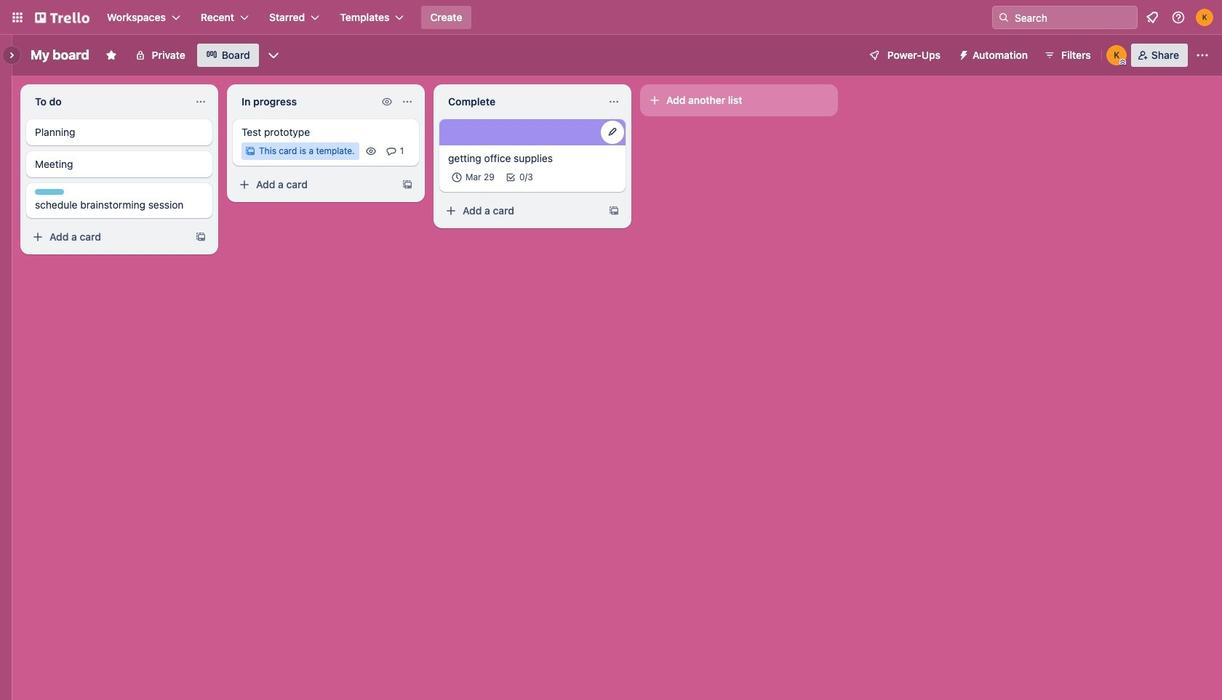 Task type: vqa. For each thing, say whether or not it's contained in the screenshot.
the Back to home image
yes



Task type: locate. For each thing, give the bounding box(es) containing it.
None text field
[[233, 90, 378, 113], [439, 90, 602, 113], [233, 90, 378, 113], [439, 90, 602, 113]]

0 horizontal spatial create from template… image
[[195, 231, 207, 243]]

color: sky, title: "design" element
[[35, 189, 64, 195]]

0 horizontal spatial kendallparks02 (kendallparks02) image
[[1106, 45, 1127, 65]]

search image
[[998, 12, 1010, 23]]

star or unstar board image
[[105, 49, 117, 61]]

back to home image
[[35, 6, 89, 29]]

sm image
[[952, 44, 973, 64]]

1 horizontal spatial create from template… image
[[608, 205, 620, 217]]

create from template… image
[[402, 179, 413, 191]]

None checkbox
[[448, 169, 499, 186]]

create from template… image
[[608, 205, 620, 217], [195, 231, 207, 243]]

kendallparks02 (kendallparks02) image right open information menu icon
[[1196, 9, 1213, 26]]

0 vertical spatial kendallparks02 (kendallparks02) image
[[1196, 9, 1213, 26]]

1 vertical spatial create from template… image
[[195, 231, 207, 243]]

this member is an admin of this board. image
[[1119, 59, 1126, 65]]

kendallparks02 (kendallparks02) image
[[1196, 9, 1213, 26], [1106, 45, 1127, 65]]

open information menu image
[[1171, 10, 1186, 25]]

show menu image
[[1195, 48, 1210, 63]]

None text field
[[26, 90, 189, 113]]

1 horizontal spatial kendallparks02 (kendallparks02) image
[[1196, 9, 1213, 26]]

1 vertical spatial kendallparks02 (kendallparks02) image
[[1106, 45, 1127, 65]]

kendallparks02 (kendallparks02) image down the search field
[[1106, 45, 1127, 65]]



Task type: describe. For each thing, give the bounding box(es) containing it.
primary element
[[0, 0, 1222, 35]]

0 vertical spatial create from template… image
[[608, 205, 620, 217]]

Board name text field
[[23, 44, 97, 67]]

customize views image
[[266, 48, 281, 63]]

0 notifications image
[[1144, 9, 1161, 26]]

Search field
[[1010, 7, 1137, 28]]

edit card image
[[607, 126, 618, 137]]



